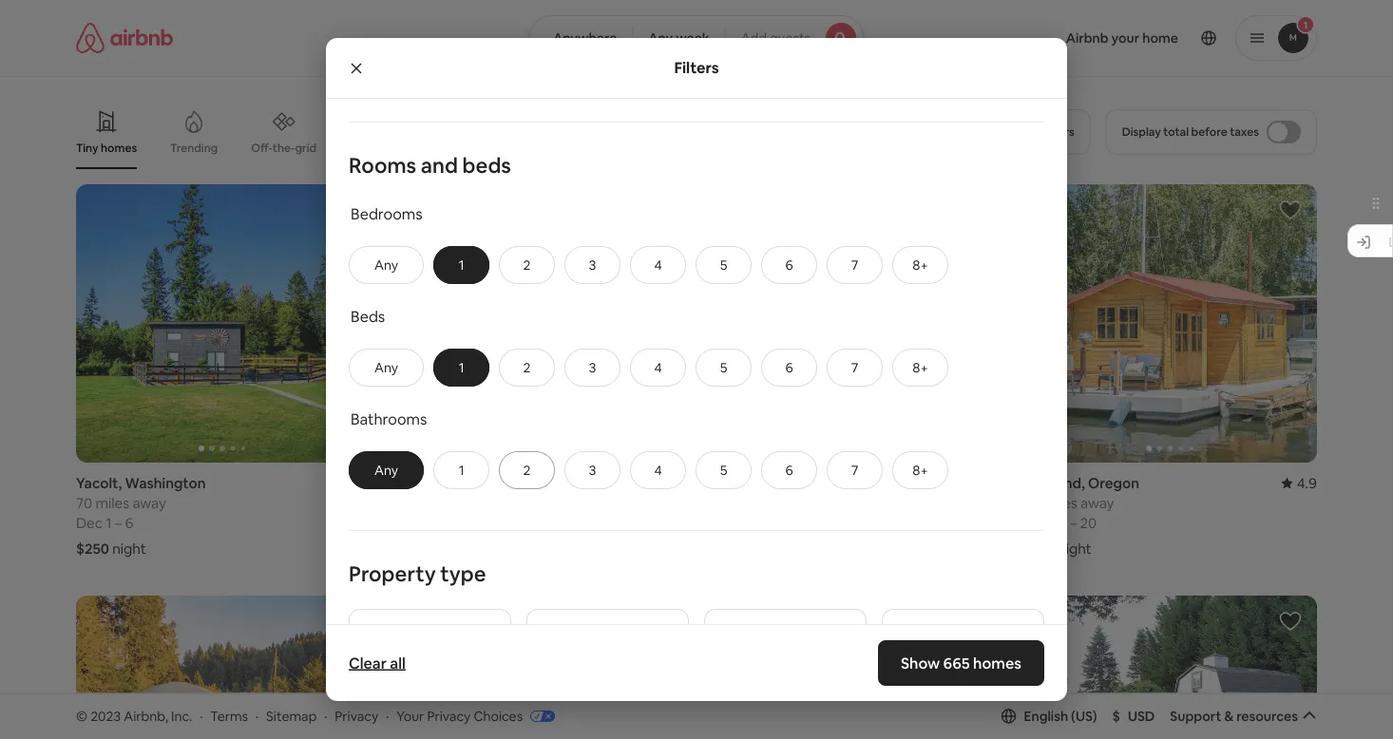 Task type: locate. For each thing, give the bounding box(es) containing it.
0 vertical spatial 4 button
[[630, 246, 686, 284]]

any element down bedrooms
[[369, 256, 404, 273]]

2 vertical spatial 6 button
[[761, 451, 817, 489]]

any element for beds
[[369, 359, 404, 376]]

0 vertical spatial 5
[[720, 256, 727, 273]]

3 6 button from the top
[[761, 451, 817, 489]]

2 vertical spatial 8+
[[913, 462, 928, 479]]

665
[[943, 653, 970, 673]]

2 vertical spatial 1 button
[[433, 451, 489, 489]]

6 button for beds
[[761, 349, 817, 387]]

1 vertical spatial 8+ element
[[913, 359, 928, 376]]

5 button for beds
[[696, 349, 752, 387]]

miles for 15
[[1043, 494, 1077, 512]]

2 vertical spatial 7 button
[[827, 451, 883, 489]]

– for 20
[[1070, 514, 1077, 532]]

1 horizontal spatial add to wishlist: portland, oregon image
[[1279, 199, 1302, 221]]

2 any element from the top
[[369, 359, 404, 376]]

2 3 from the top
[[589, 359, 596, 376]]

1 vertical spatial any button
[[349, 349, 424, 387]]

3 button
[[564, 246, 621, 284], [564, 349, 621, 387], [564, 451, 621, 489]]

any up 'bathrooms'
[[374, 359, 398, 376]]

0 vertical spatial 8+
[[913, 256, 928, 273]]

add to wishlist: chinook, washington image
[[647, 610, 670, 633]]

choices
[[474, 708, 523, 725]]

away right 98 on the bottom left of the page
[[449, 494, 482, 512]]

1 vertical spatial 3
[[589, 359, 596, 376]]

· left your
[[386, 708, 389, 725]]

3 oregon from the left
[[1088, 474, 1139, 492]]

1 4 button from the top
[[630, 246, 686, 284]]

2 2 button from the top
[[499, 349, 555, 387]]

3 8+ button from the top
[[892, 451, 948, 489]]

show map
[[653, 624, 718, 641]]

show 665 homes
[[901, 653, 1022, 673]]

None search field
[[529, 15, 864, 61]]

2023
[[90, 708, 121, 725]]

1 vertical spatial 6 button
[[761, 349, 817, 387]]

3 5 from the top
[[720, 462, 727, 479]]

2 · from the left
[[256, 708, 259, 725]]

away for 6
[[132, 494, 166, 512]]

nov inside bend, oregon 98 miles away nov 2 – 7
[[392, 514, 418, 532]]

1 oregon from the left
[[433, 474, 484, 492]]

group containing off-the-grid
[[76, 95, 991, 169]]

4 – from the left
[[1070, 514, 1077, 532]]

2 vertical spatial 3 button
[[564, 451, 621, 489]]

3 for beds
[[589, 359, 596, 376]]

2 8+ button from the top
[[892, 349, 948, 387]]

show for show map
[[653, 624, 687, 641]]

– inside rhododendron, oregon 56 miles away nov 11 – 16
[[752, 514, 759, 532]]

0 horizontal spatial privacy
[[335, 708, 378, 725]]

5 for bedrooms
[[720, 256, 727, 273]]

2 inside bend, oregon 98 miles away nov 2 – 7
[[421, 514, 429, 532]]

– right 11
[[752, 514, 759, 532]]

miles inside yacolt, washington 70 miles away dec 1 – 6 $250 night
[[95, 494, 129, 512]]

4 for beds
[[654, 359, 662, 376]]

2 privacy from the left
[[427, 708, 471, 725]]

miles down bend,
[[412, 494, 446, 512]]

homes right tiny
[[101, 141, 137, 155]]

1 vertical spatial 8+ button
[[892, 349, 948, 387]]

nov for 56
[[708, 514, 734, 532]]

1 vertical spatial 1 button
[[433, 349, 489, 387]]

· left privacy link
[[324, 708, 327, 725]]

1 vertical spatial 4
[[654, 359, 662, 376]]

2 8+ element from the top
[[913, 359, 928, 376]]

4 miles from the left
[[1043, 494, 1077, 512]]

0 vertical spatial 8+ button
[[892, 246, 948, 284]]

2 4 from the top
[[654, 359, 662, 376]]

oregon right bend,
[[433, 474, 484, 492]]

5 button
[[696, 246, 752, 284], [696, 349, 752, 387], [696, 451, 752, 489]]

1 inside yacolt, washington 70 miles away dec 1 – 6 $250 night
[[106, 514, 112, 532]]

oregon
[[433, 474, 484, 492], [816, 474, 867, 492], [1088, 474, 1139, 492]]

1 away from the left
[[132, 494, 166, 512]]

2 6 button from the top
[[761, 349, 817, 387]]

any element up 'bathrooms'
[[369, 359, 404, 376]]

homes inside group
[[101, 141, 137, 155]]

night inside portland, oregon 50 miles away nov 15 – 20 night
[[1058, 539, 1092, 558]]

3 – from the left
[[752, 514, 759, 532]]

away inside rhododendron, oregon 56 miles away nov 11 – 16
[[764, 494, 798, 512]]

8+ button for bedrooms
[[892, 246, 948, 284]]

1 6 button from the top
[[761, 246, 817, 284]]

2 4 button from the top
[[630, 349, 686, 387]]

0 horizontal spatial oregon
[[433, 474, 484, 492]]

night right $250
[[112, 539, 146, 558]]

0 vertical spatial 4
[[654, 256, 662, 273]]

any down bedrooms
[[374, 256, 398, 273]]

6 button
[[761, 246, 817, 284], [761, 349, 817, 387], [761, 451, 817, 489]]

4.95 out of 5 average rating image
[[641, 474, 685, 492]]

add to wishlist: yacolt, washington image
[[331, 199, 354, 221]]

bedrooms
[[351, 204, 423, 223]]

yacolt,
[[76, 474, 122, 492]]

any week
[[648, 29, 710, 47]]

2 horizontal spatial oregon
[[1088, 474, 1139, 492]]

privacy left your
[[335, 708, 378, 725]]

oregon for portland, oregon 50 miles away nov 15 – 20 night
[[1088, 474, 1139, 492]]

1 vertical spatial 5
[[720, 359, 727, 376]]

miles for 2
[[412, 494, 446, 512]]

0 vertical spatial 7 button
[[827, 246, 883, 284]]

any element for bedrooms
[[369, 256, 404, 273]]

any element up 98 on the bottom left of the page
[[369, 462, 404, 479]]

0 horizontal spatial night
[[112, 539, 146, 558]]

1 night from the left
[[112, 539, 146, 558]]

3 3 from the top
[[589, 462, 596, 479]]

7 button for bathrooms
[[827, 451, 883, 489]]

any button
[[349, 246, 424, 284], [349, 349, 424, 387], [349, 451, 424, 489]]

any button down bedrooms
[[349, 246, 424, 284]]

any for 'any' element for beds
[[374, 359, 398, 376]]

2 nov from the left
[[708, 514, 734, 532]]

nov down 50
[[1024, 514, 1050, 532]]

group
[[326, 0, 1067, 122], [76, 95, 991, 169], [76, 184, 369, 463], [392, 184, 685, 463], [708, 184, 1001, 463], [1024, 184, 1317, 463], [76, 596, 369, 739], [392, 596, 685, 739], [708, 596, 1001, 739], [1024, 596, 1317, 739]]

any button for bedrooms
[[349, 246, 424, 284]]

off-
[[251, 140, 273, 155]]

3 nov from the left
[[1024, 514, 1050, 532]]

(us)
[[1071, 708, 1097, 725]]

2 5 from the top
[[720, 359, 727, 376]]

7
[[851, 256, 858, 273], [851, 359, 858, 376], [851, 462, 858, 479], [442, 514, 450, 532]]

homes
[[101, 141, 137, 155], [973, 653, 1022, 673]]

beach
[[441, 141, 474, 155]]

1 – from the left
[[115, 514, 122, 532]]

add to wishlist: vancouver, washington image
[[1279, 610, 1302, 633]]

1 horizontal spatial privacy
[[427, 708, 471, 725]]

any element
[[369, 256, 404, 273], [369, 359, 404, 376], [369, 462, 404, 479]]

0 vertical spatial 3
[[589, 256, 596, 273]]

away for 7
[[449, 494, 482, 512]]

night
[[112, 539, 146, 558], [1058, 539, 1092, 558]]

4.9
[[1297, 474, 1317, 492]]

all
[[390, 653, 406, 673]]

3 miles from the left
[[727, 494, 761, 512]]

1 4 from the top
[[654, 256, 662, 273]]

$
[[1112, 708, 1120, 725]]

1 horizontal spatial nov
[[708, 514, 734, 532]]

– right 15
[[1070, 514, 1077, 532]]

8+ for bathrooms
[[913, 462, 928, 479]]

away for 20
[[1080, 494, 1114, 512]]

2 vertical spatial 8+ element
[[913, 462, 928, 479]]

2 for beds
[[523, 359, 531, 376]]

nov for 50
[[1024, 514, 1050, 532]]

0 vertical spatial 1 button
[[433, 246, 489, 284]]

1 button
[[433, 246, 489, 284], [433, 349, 489, 387], [433, 451, 489, 489]]

1 vertical spatial 5 button
[[696, 349, 752, 387]]

away inside portland, oregon 50 miles away nov 15 – 20 night
[[1080, 494, 1114, 512]]

2 night from the left
[[1058, 539, 1092, 558]]

1 miles from the left
[[95, 494, 129, 512]]

8+ element for bedrooms
[[913, 256, 928, 273]]

off-the-grid
[[251, 140, 317, 155]]

– up property type
[[432, 514, 439, 532]]

any left week
[[648, 29, 673, 47]]

show for show 665 homes
[[901, 653, 940, 673]]

add to wishlist: portland, oregon image
[[1279, 199, 1302, 221], [963, 610, 986, 633]]

1 2 button from the top
[[499, 246, 555, 284]]

1 nov from the left
[[392, 514, 418, 532]]

2 8+ from the top
[[913, 359, 928, 376]]

2 3 button from the top
[[564, 349, 621, 387]]

8+
[[913, 256, 928, 273], [913, 359, 928, 376], [913, 462, 928, 479]]

night down 20
[[1058, 539, 1092, 558]]

1 horizontal spatial oregon
[[816, 474, 867, 492]]

3 4 button from the top
[[630, 451, 686, 489]]

away up 16
[[764, 494, 798, 512]]

away inside yacolt, washington 70 miles away dec 1 – 6 $250 night
[[132, 494, 166, 512]]

nov down 98 on the bottom left of the page
[[392, 514, 418, 532]]

0 horizontal spatial homes
[[101, 141, 137, 155]]

3 any button from the top
[[349, 451, 424, 489]]

8+ button for bathrooms
[[892, 451, 948, 489]]

show inside filters dialog
[[901, 653, 940, 673]]

· right inc.
[[200, 708, 203, 725]]

rhododendron, oregon 56 miles away nov 11 – 16
[[708, 474, 867, 532]]

any button up 98 on the bottom left of the page
[[349, 451, 424, 489]]

1 8+ element from the top
[[913, 256, 928, 273]]

any up 98 on the bottom left of the page
[[374, 462, 398, 479]]

2 vertical spatial 5
[[720, 462, 727, 479]]

2 1 button from the top
[[433, 349, 489, 387]]

2 vertical spatial 5 button
[[696, 451, 752, 489]]

2 button for bathrooms
[[499, 451, 555, 489]]

clear all
[[349, 653, 406, 673]]

privacy
[[335, 708, 378, 725], [427, 708, 471, 725]]

miles inside rhododendron, oregon 56 miles away nov 11 – 16
[[727, 494, 761, 512]]

5
[[720, 256, 727, 273], [720, 359, 727, 376], [720, 462, 727, 479]]

8+ element
[[913, 256, 928, 273], [913, 359, 928, 376], [913, 462, 928, 479]]

2 vertical spatial 4
[[654, 462, 662, 479]]

4 away from the left
[[1080, 494, 1114, 512]]

3 for bedrooms
[[589, 256, 596, 273]]

2 oregon from the left
[[816, 474, 867, 492]]

1 5 from the top
[[720, 256, 727, 273]]

4
[[654, 256, 662, 273], [654, 359, 662, 376], [654, 462, 662, 479]]

0 horizontal spatial add to wishlist: portland, oregon image
[[963, 610, 986, 633]]

2 vertical spatial 3
[[589, 462, 596, 479]]

show inside button
[[653, 624, 687, 641]]

miles
[[95, 494, 129, 512], [412, 494, 446, 512], [727, 494, 761, 512], [1043, 494, 1077, 512]]

miles inside bend, oregon 98 miles away nov 2 – 7
[[412, 494, 446, 512]]

any
[[648, 29, 673, 47], [374, 256, 398, 273], [374, 359, 398, 376], [374, 462, 398, 479]]

1 8+ button from the top
[[892, 246, 948, 284]]

nov down 56
[[708, 514, 734, 532]]

0 horizontal spatial show
[[653, 624, 687, 641]]

8+ button
[[892, 246, 948, 284], [892, 349, 948, 387], [892, 451, 948, 489]]

3 2 button from the top
[[499, 451, 555, 489]]

1 horizontal spatial homes
[[973, 653, 1022, 673]]

dec
[[76, 514, 103, 532]]

1 horizontal spatial night
[[1058, 539, 1092, 558]]

1 any element from the top
[[369, 256, 404, 273]]

type
[[440, 560, 486, 587]]

away inside bend, oregon 98 miles away nov 2 – 7
[[449, 494, 482, 512]]

0 vertical spatial 8+ element
[[913, 256, 928, 273]]

0 vertical spatial 5 button
[[696, 246, 752, 284]]

1 5 button from the top
[[696, 246, 752, 284]]

oregon inside portland, oregon 50 miles away nov 15 – 20 night
[[1088, 474, 1139, 492]]

0 vertical spatial homes
[[101, 141, 137, 155]]

© 2023 airbnb, inc. ·
[[76, 708, 203, 725]]

2 5 button from the top
[[696, 349, 752, 387]]

20
[[1080, 514, 1097, 532]]

1 vertical spatial 2 button
[[499, 349, 555, 387]]

terms
[[210, 708, 248, 725]]

and
[[421, 151, 458, 178]]

away down washington
[[132, 494, 166, 512]]

add guests button
[[725, 15, 864, 61]]

oregon right rhododendron,
[[816, 474, 867, 492]]

0 vertical spatial 3 button
[[564, 246, 621, 284]]

miles up 15
[[1043, 494, 1077, 512]]

any button up 'bathrooms'
[[349, 349, 424, 387]]

1 vertical spatial 7 button
[[827, 349, 883, 387]]

your privacy choices link
[[397, 708, 555, 726]]

– right dec
[[115, 514, 122, 532]]

show
[[653, 624, 687, 641], [901, 653, 940, 673]]

your privacy choices
[[397, 708, 523, 725]]

1 7 button from the top
[[827, 246, 883, 284]]

3 3 button from the top
[[564, 451, 621, 489]]

$250
[[76, 539, 109, 558]]

3
[[589, 256, 596, 273], [589, 359, 596, 376], [589, 462, 596, 479]]

homes right 665 at the bottom right of the page
[[973, 653, 1022, 673]]

3 5 button from the top
[[696, 451, 752, 489]]

1 vertical spatial 8+
[[913, 359, 928, 376]]

3 8+ from the top
[[913, 462, 928, 479]]

·
[[200, 708, 203, 725], [256, 708, 259, 725], [324, 708, 327, 725], [386, 708, 389, 725]]

any inside button
[[648, 29, 673, 47]]

none search field containing anywhere
[[529, 15, 864, 61]]

&
[[1224, 708, 1234, 725]]

– inside portland, oregon 50 miles away nov 15 – 20 night
[[1070, 514, 1077, 532]]

– inside yacolt, washington 70 miles away dec 1 – 6 $250 night
[[115, 514, 122, 532]]

0 vertical spatial any button
[[349, 246, 424, 284]]

2 vertical spatial 8+ button
[[892, 451, 948, 489]]

2 7 button from the top
[[827, 349, 883, 387]]

6 inside yacolt, washington 70 miles away dec 1 – 6 $250 night
[[125, 514, 133, 532]]

5 for bathrooms
[[720, 462, 727, 479]]

2 horizontal spatial nov
[[1024, 514, 1050, 532]]

oregon for bend, oregon 98 miles away nov 2 – 7
[[433, 474, 484, 492]]

1 3 button from the top
[[564, 246, 621, 284]]

any for 'any' element related to bedrooms
[[374, 256, 398, 273]]

– for 7
[[432, 514, 439, 532]]

oregon inside rhododendron, oregon 56 miles away nov 11 – 16
[[816, 474, 867, 492]]

1
[[459, 256, 464, 273], [459, 359, 464, 376], [459, 462, 464, 479], [106, 514, 112, 532]]

– inside bend, oregon 98 miles away nov 2 – 7
[[432, 514, 439, 532]]

· right terms link
[[256, 708, 259, 725]]

1 3 from the top
[[589, 256, 596, 273]]

2 any button from the top
[[349, 349, 424, 387]]

oregon up 20
[[1088, 474, 1139, 492]]

show left map
[[653, 624, 687, 641]]

2 vertical spatial any button
[[349, 451, 424, 489]]

1 horizontal spatial show
[[901, 653, 940, 673]]

0 vertical spatial 2 button
[[499, 246, 555, 284]]

2 away from the left
[[449, 494, 482, 512]]

–
[[115, 514, 122, 532], [432, 514, 439, 532], [752, 514, 759, 532], [1070, 514, 1077, 532]]

0 vertical spatial add to wishlist: portland, oregon image
[[1279, 199, 1302, 221]]

1 1 button from the top
[[433, 246, 489, 284]]

support & resources button
[[1170, 708, 1317, 725]]

2 vertical spatial 2 button
[[499, 451, 555, 489]]

show left 665 at the bottom right of the page
[[901, 653, 940, 673]]

3 for bathrooms
[[589, 462, 596, 479]]

inc.
[[171, 708, 192, 725]]

2 vertical spatial any element
[[369, 462, 404, 479]]

70
[[76, 494, 92, 512]]

7 button
[[827, 246, 883, 284], [827, 349, 883, 387], [827, 451, 883, 489]]

2 for bedrooms
[[523, 256, 531, 273]]

2 vertical spatial 4 button
[[630, 451, 686, 489]]

away up 20
[[1080, 494, 1114, 512]]

miles up 11
[[727, 494, 761, 512]]

2 – from the left
[[432, 514, 439, 532]]

add to wishlist: eugene, oregon image
[[331, 610, 354, 633]]

1 8+ from the top
[[913, 256, 928, 273]]

before
[[1191, 124, 1227, 139]]

miles inside portland, oregon 50 miles away nov 15 – 20 night
[[1043, 494, 1077, 512]]

privacy right your
[[427, 708, 471, 725]]

1 any button from the top
[[349, 246, 424, 284]]

0 vertical spatial 6 button
[[761, 246, 817, 284]]

1 vertical spatial homes
[[973, 653, 1022, 673]]

0 vertical spatial any element
[[369, 256, 404, 273]]

3 7 button from the top
[[827, 451, 883, 489]]

oregon inside bend, oregon 98 miles away nov 2 – 7
[[433, 474, 484, 492]]

terms · sitemap · privacy ·
[[210, 708, 389, 725]]

1 vertical spatial show
[[901, 653, 940, 673]]

the-
[[273, 140, 295, 155]]

3 8+ element from the top
[[913, 462, 928, 479]]

$ usd
[[1112, 708, 1155, 725]]

4 for bathrooms
[[654, 462, 662, 479]]

2 miles from the left
[[412, 494, 446, 512]]

nov inside portland, oregon 50 miles away nov 15 – 20 night
[[1024, 514, 1050, 532]]

nov inside rhododendron, oregon 56 miles away nov 11 – 16
[[708, 514, 734, 532]]

3 4 from the top
[[654, 462, 662, 479]]

1 vertical spatial any element
[[369, 359, 404, 376]]

0 horizontal spatial nov
[[392, 514, 418, 532]]

1 vertical spatial 3 button
[[564, 349, 621, 387]]

16
[[762, 514, 776, 532]]

1 vertical spatial 4 button
[[630, 349, 686, 387]]

total
[[1163, 124, 1189, 139]]

0 vertical spatial show
[[653, 624, 687, 641]]

miles for 11
[[727, 494, 761, 512]]

miles down yacolt, at the bottom of the page
[[95, 494, 129, 512]]

3 away from the left
[[764, 494, 798, 512]]

2 button
[[499, 246, 555, 284], [499, 349, 555, 387], [499, 451, 555, 489]]



Task type: vqa. For each thing, say whether or not it's contained in the screenshot.
away inside THE BEND, OREGON 98 MILES AWAY NOV 2 – 7
yes



Task type: describe. For each thing, give the bounding box(es) containing it.
11
[[737, 514, 749, 532]]

8+ button for beds
[[892, 349, 948, 387]]

1 privacy from the left
[[335, 708, 378, 725]]

7 button for beds
[[827, 349, 883, 387]]

homes inside filters dialog
[[973, 653, 1022, 673]]

3 button for bathrooms
[[564, 451, 621, 489]]

portland,
[[1024, 474, 1085, 492]]

airbnb,
[[124, 708, 168, 725]]

6 button for bedrooms
[[761, 246, 817, 284]]

rooms
[[349, 151, 416, 178]]

display
[[1122, 124, 1161, 139]]

washington
[[125, 474, 206, 492]]

5 button for bedrooms
[[696, 246, 752, 284]]

show map button
[[634, 610, 759, 655]]

display total before taxes button
[[1106, 109, 1317, 155]]

8+ element for bathrooms
[[913, 462, 928, 479]]

privacy link
[[335, 708, 378, 725]]

sitemap
[[266, 708, 317, 725]]

8+ for bedrooms
[[913, 256, 928, 273]]

anywhere
[[553, 29, 617, 47]]

your
[[397, 708, 424, 725]]

privacy inside your privacy choices link
[[427, 708, 471, 725]]

8+ element for beds
[[913, 359, 928, 376]]

any button for beds
[[349, 349, 424, 387]]

1 button for bedrooms
[[433, 246, 489, 284]]

6 for bedrooms
[[785, 256, 793, 273]]

support & resources
[[1170, 708, 1298, 725]]

night inside yacolt, washington 70 miles away dec 1 – 6 $250 night
[[112, 539, 146, 558]]

7 button for bedrooms
[[827, 246, 883, 284]]

15
[[1053, 514, 1067, 532]]

98
[[392, 494, 409, 512]]

5 for beds
[[720, 359, 727, 376]]

– for 16
[[752, 514, 759, 532]]

2 for bathrooms
[[523, 462, 531, 479]]

6 button for bathrooms
[[761, 451, 817, 489]]

filters dialog
[[326, 0, 1067, 739]]

7 for beds
[[851, 359, 858, 376]]

©
[[76, 708, 88, 725]]

any week button
[[632, 15, 726, 61]]

resources
[[1236, 708, 1298, 725]]

1 vertical spatial add to wishlist: portland, oregon image
[[963, 610, 986, 633]]

7 for bathrooms
[[851, 462, 858, 479]]

3 button for beds
[[564, 349, 621, 387]]

3 any element from the top
[[369, 462, 404, 479]]

4 button for bathrooms
[[630, 451, 686, 489]]

property type
[[349, 560, 486, 587]]

add
[[741, 29, 767, 47]]

4.95
[[656, 474, 685, 492]]

sitemap link
[[266, 708, 317, 725]]

tiny
[[76, 141, 98, 155]]

anywhere button
[[529, 15, 633, 61]]

nov for 98
[[392, 514, 418, 532]]

50
[[1024, 494, 1040, 512]]

english (us)
[[1024, 708, 1097, 725]]

oregon for rhododendron, oregon 56 miles away nov 11 – 16
[[816, 474, 867, 492]]

miles for 1
[[95, 494, 129, 512]]

filters
[[674, 58, 719, 77]]

show 665 homes link
[[878, 640, 1044, 686]]

1 button for beds
[[433, 349, 489, 387]]

usd
[[1128, 708, 1155, 725]]

property
[[349, 560, 436, 587]]

guests
[[770, 29, 811, 47]]

clear all button
[[339, 644, 415, 682]]

trending
[[170, 141, 218, 155]]

3 · from the left
[[324, 708, 327, 725]]

3 1 button from the top
[[433, 451, 489, 489]]

bend, oregon 98 miles away nov 2 – 7
[[392, 474, 484, 532]]

1 · from the left
[[200, 708, 203, 725]]

– for 6
[[115, 514, 122, 532]]

taxes
[[1230, 124, 1259, 139]]

4 button for beds
[[630, 349, 686, 387]]

display total before taxes
[[1122, 124, 1259, 139]]

week
[[676, 29, 710, 47]]

tiny homes
[[76, 141, 137, 155]]

2 button for bedrooms
[[499, 246, 555, 284]]

beds
[[462, 151, 511, 178]]

6 for beds
[[785, 359, 793, 376]]

away for 16
[[764, 494, 798, 512]]

7 for bedrooms
[[851, 256, 858, 273]]

grid
[[295, 140, 317, 155]]

any for third 'any' element from the top of the filters dialog
[[374, 462, 398, 479]]

add guests
[[741, 29, 811, 47]]

56
[[708, 494, 724, 512]]

support
[[1170, 708, 1222, 725]]

clear
[[349, 653, 387, 673]]

profile element
[[887, 0, 1317, 76]]

3 button for bedrooms
[[564, 246, 621, 284]]

english (us) button
[[1001, 708, 1097, 725]]

4 for bedrooms
[[654, 256, 662, 273]]

map
[[690, 624, 718, 641]]

4 · from the left
[[386, 708, 389, 725]]

terms link
[[210, 708, 248, 725]]

any for any week
[[648, 29, 673, 47]]

4 button for bedrooms
[[630, 246, 686, 284]]

7 inside bend, oregon 98 miles away nov 2 – 7
[[442, 514, 450, 532]]

bend,
[[392, 474, 430, 492]]

english
[[1024, 708, 1068, 725]]

yacolt, washington 70 miles away dec 1 – 6 $250 night
[[76, 474, 206, 558]]

bathrooms
[[351, 409, 427, 428]]

rooms and beds
[[349, 151, 511, 178]]

beds
[[351, 306, 385, 326]]

2 button for beds
[[499, 349, 555, 387]]

6 for bathrooms
[[785, 462, 793, 479]]

rhododendron,
[[708, 474, 812, 492]]

4.9 out of 5 average rating image
[[1282, 474, 1317, 492]]

portland, oregon 50 miles away nov 15 – 20 night
[[1024, 474, 1139, 558]]

5 button for bathrooms
[[696, 451, 752, 489]]

8+ for beds
[[913, 359, 928, 376]]



